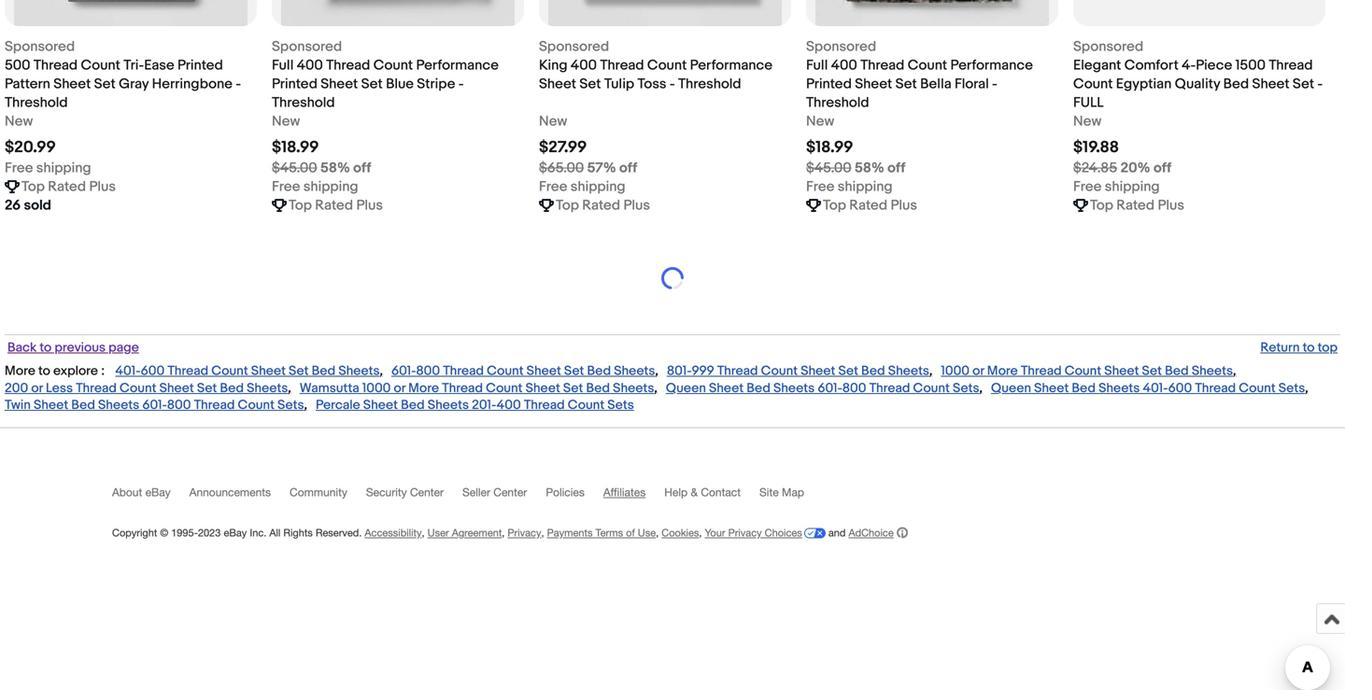 Task type: vqa. For each thing, say whether or not it's contained in the screenshot.
Location
no



Task type: describe. For each thing, give the bounding box(es) containing it.
return to top
[[1261, 340, 1338, 356]]

sponsored for sponsored full 400 thread count performance printed sheet set blue stripe - threshold new $18.99 $45.00 58% off free shipping
[[272, 38, 342, 55]]

sponsored king 400 thread count performance sheet set tulip toss - threshold
[[539, 38, 773, 93]]

contact
[[701, 486, 741, 499]]

rated for sponsored king 400 thread count performance sheet set tulip toss - threshold
[[582, 197, 621, 214]]

gray
[[119, 76, 149, 93]]

$20.99
[[5, 138, 56, 158]]

shipping inside sponsored elegant comfort 4-piece 1500 thread count egyptian quality bed sheet set - full new $19.88 $24.85 20% off free shipping
[[1105, 179, 1160, 195]]

map
[[782, 486, 805, 499]]

ebay inside about ebay link
[[145, 486, 171, 499]]

0 horizontal spatial 401-
[[115, 364, 141, 380]]

$18.99 for sponsored full 400 thread count performance printed sheet set blue stripe - threshold new $18.99 $45.00 58% off free shipping
[[272, 138, 319, 158]]

thread inside 'sponsored 500 thread count tri-ease printed pattern sheet set gray herringbone - threshold new $20.99 free shipping'
[[34, 57, 78, 74]]

community
[[290, 486, 347, 499]]

free shipping text field down $20.99 text field
[[5, 159, 91, 178]]

0 vertical spatial 601-
[[392, 364, 416, 380]]

explore
[[53, 364, 98, 380]]

count inside sponsored full 400 thread count performance printed sheet set blue stripe - threshold new $18.99 $45.00 58% off free shipping
[[373, 57, 413, 74]]

2 privacy from the left
[[728, 527, 762, 539]]

sheet inside 'sponsored 500 thread count tri-ease printed pattern sheet set gray herringbone - threshold new $20.99 free shipping'
[[54, 76, 91, 93]]

security center
[[366, 486, 444, 499]]

about ebay link
[[112, 486, 189, 507]]

more to explore :
[[5, 364, 105, 380]]

rights
[[284, 527, 313, 539]]

percale
[[316, 398, 360, 414]]

security
[[366, 486, 407, 499]]

inc.
[[250, 527, 267, 539]]

top up sold
[[21, 179, 45, 195]]

shipping inside new $27.99 $65.00 57% off free shipping
[[571, 179, 626, 195]]

printed for sponsored full 400 thread count performance printed sheet set blue stripe - threshold new $18.99 $45.00 58% off free shipping
[[272, 76, 318, 93]]

0 horizontal spatial or
[[31, 381, 43, 397]]

26
[[5, 197, 21, 214]]

list containing $20.99
[[5, 0, 1341, 245]]

new text field for $18.99
[[806, 112, 835, 131]]

count inside sponsored elegant comfort 4-piece 1500 thread count egyptian quality bed sheet set - full new $19.88 $24.85 20% off free shipping
[[1074, 76, 1113, 93]]

new inside sponsored elegant comfort 4-piece 1500 thread count egyptian quality bed sheet set - full new $19.88 $24.85 20% off free shipping
[[1074, 113, 1102, 130]]

adchoice link
[[849, 527, 908, 539]]

user agreement link
[[428, 527, 502, 539]]

free inside sponsored full 400 thread count performance printed sheet set blue stripe - threshold new $18.99 $45.00 58% off free shipping
[[272, 179, 300, 195]]

page
[[109, 340, 139, 356]]

set inside 'sponsored 500 thread count tri-ease printed pattern sheet set gray herringbone - threshold new $20.99 free shipping'
[[94, 76, 116, 93]]

your
[[705, 527, 726, 539]]

500
[[5, 57, 30, 74]]

copyright © 1995-2023 ebay inc. all rights reserved. accessibility , user agreement , privacy , payments terms of use , cookies , your privacy choices
[[112, 527, 803, 539]]

adchoice
[[849, 527, 894, 539]]

1 queen from the left
[[666, 381, 706, 397]]

copyright
[[112, 527, 157, 539]]

wamsutta
[[300, 381, 359, 397]]

previous price $45.00 58% off text field for sponsored full 400 thread count performance printed sheet set bella floral - threshold new $18.99 $45.00 58% off free shipping
[[806, 159, 906, 178]]

- inside sponsored full 400 thread count performance printed sheet set bella floral - threshold new $18.99 $45.00 58% off free shipping
[[992, 76, 998, 93]]

Top Rated Plus text field
[[1090, 196, 1185, 215]]

floral
[[955, 76, 989, 93]]

performance for sponsored full 400 thread count performance printed sheet set blue stripe - threshold new $18.99 $45.00 58% off free shipping
[[416, 57, 499, 74]]

sponsored full 400 thread count performance printed sheet set blue stripe - threshold new $18.99 $45.00 58% off free shipping
[[272, 38, 499, 195]]

new text field for new
[[5, 112, 33, 131]]

stripe
[[417, 76, 455, 93]]

ease
[[144, 57, 174, 74]]

seller
[[463, 486, 491, 499]]

return
[[1261, 340, 1300, 356]]

blue
[[386, 76, 414, 93]]

sponsored text field for sponsored 500 thread count tri-ease printed pattern sheet set gray herringbone - threshold new $20.99 free shipping
[[5, 38, 75, 56]]

choices
[[765, 527, 803, 539]]

20%
[[1121, 160, 1151, 177]]

new inside sponsored full 400 thread count performance printed sheet set bella floral - threshold new $18.99 $45.00 58% off free shipping
[[806, 113, 835, 130]]

Sponsored text field
[[1074, 38, 1144, 56]]

your privacy choices link
[[705, 527, 826, 539]]

sheet inside sponsored full 400 thread count performance printed sheet set blue stripe - threshold new $18.99 $45.00 58% off free shipping
[[321, 76, 358, 93]]

site map link
[[760, 486, 823, 507]]

1500
[[1236, 57, 1266, 74]]

$27.99 text field
[[539, 138, 587, 158]]

©
[[160, 527, 168, 539]]

sponsored for sponsored 500 thread count tri-ease printed pattern sheet set gray herringbone - threshold new $20.99 free shipping
[[5, 38, 75, 55]]

off inside sponsored full 400 thread count performance printed sheet set blue stripe - threshold new $18.99 $45.00 58% off free shipping
[[353, 160, 371, 177]]

performance for sponsored full 400 thread count performance printed sheet set bella floral - threshold new $18.99 $45.00 58% off free shipping
[[951, 57, 1033, 74]]

sold
[[24, 197, 51, 214]]

4-
[[1182, 57, 1196, 74]]

top for sponsored full 400 thread count performance printed sheet set blue stripe - threshold new $18.99 $45.00 58% off free shipping
[[289, 197, 312, 214]]

about ebay
[[112, 486, 171, 499]]

999
[[692, 364, 715, 380]]

sponsored text field for sponsored king 400 thread count performance sheet set tulip toss - threshold
[[539, 38, 609, 56]]

affiliates
[[604, 486, 646, 499]]

sheet inside sponsored elegant comfort 4-piece 1500 thread count egyptian quality bed sheet set - full new $19.88 $24.85 20% off free shipping
[[1253, 76, 1290, 93]]

new inside 'sponsored 500 thread count tri-ease printed pattern sheet set gray herringbone - threshold new $20.99 free shipping'
[[5, 113, 33, 130]]

set inside sponsored full 400 thread count performance printed sheet set blue stripe - threshold new $18.99 $45.00 58% off free shipping
[[361, 76, 383, 93]]

shipping inside sponsored full 400 thread count performance printed sheet set bella floral - threshold new $18.99 $45.00 58% off free shipping
[[838, 179, 893, 195]]

policies
[[546, 486, 585, 499]]

community link
[[290, 486, 366, 507]]

previous price $24.85 20% off text field
[[1074, 159, 1172, 178]]

full
[[1074, 95, 1104, 111]]

quick links navigation
[[5, 335, 1341, 356]]

user
[[428, 527, 449, 539]]

1 horizontal spatial 1000
[[941, 364, 970, 380]]

1 horizontal spatial ebay
[[224, 527, 247, 539]]

privacy link
[[508, 527, 541, 539]]

return to top link
[[1258, 340, 1341, 356]]

plus for sponsored full 400 thread count performance printed sheet set bella floral - threshold new $18.99 $45.00 58% off free shipping
[[891, 197, 918, 214]]

Free shipping text field
[[806, 178, 893, 196]]

security center link
[[366, 486, 463, 507]]

2 horizontal spatial more
[[988, 364, 1018, 380]]

top
[[1318, 340, 1338, 356]]

$18.99 text field
[[806, 138, 854, 158]]

terms
[[596, 527, 623, 539]]

top rated plus for sponsored full 400 thread count performance printed sheet set blue stripe - threshold new $18.99 $45.00 58% off free shipping
[[289, 197, 383, 214]]

egyptian
[[1116, 76, 1172, 93]]

0 horizontal spatial 600
[[141, 364, 165, 380]]

set inside sponsored full 400 thread count performance printed sheet set bella floral - threshold new $18.99 $45.00 58% off free shipping
[[896, 76, 917, 93]]

401-600 thread count sheet set bed sheets , 601-800 thread count sheet set bed sheets , 801-999 thread count sheet set bed sheets , 1000 or more thread count sheet set bed sheets , 200 or less thread count sheet set bed sheets , wamsutta 1000 or more thread count sheet set bed sheets , queen sheet bed sheets 601-800 thread count sets , queen sheet bed sheets 401-600 thread count sets , twin sheet bed sheets 601-800 thread count sets , percale sheet bed sheets 201-400 thread count sets
[[5, 364, 1309, 414]]

1 vertical spatial 401-
[[1143, 381, 1169, 397]]

rated for sponsored full 400 thread count performance printed sheet set bella floral - threshold new $18.99 $45.00 58% off free shipping
[[850, 197, 888, 214]]

1 horizontal spatial 600
[[1169, 381, 1193, 397]]

off inside sponsored full 400 thread count performance printed sheet set bella floral - threshold new $18.99 $45.00 58% off free shipping
[[888, 160, 906, 177]]

site
[[760, 486, 779, 499]]

26 sold text field
[[5, 196, 51, 215]]

sponsored for sponsored full 400 thread count performance printed sheet set bella floral - threshold new $18.99 $45.00 58% off free shipping
[[806, 38, 877, 55]]

new $27.99 $65.00 57% off free shipping
[[539, 113, 637, 195]]

announcements
[[189, 486, 271, 499]]

new inside sponsored full 400 thread count performance printed sheet set blue stripe - threshold new $18.99 $45.00 58% off free shipping
[[272, 113, 300, 130]]

set inside sponsored king 400 thread count performance sheet set tulip toss - threshold
[[580, 76, 601, 93]]

seller center
[[463, 486, 527, 499]]

thread inside sponsored full 400 thread count performance printed sheet set bella floral - threshold new $18.99 $45.00 58% off free shipping
[[861, 57, 905, 74]]

agreement
[[452, 527, 502, 539]]

plus for sponsored king 400 thread count performance sheet set tulip toss - threshold
[[624, 197, 650, 214]]

free inside sponsored full 400 thread count performance printed sheet set bella floral - threshold new $18.99 $45.00 58% off free shipping
[[806, 179, 835, 195]]

back to previous page
[[7, 340, 139, 356]]

comfort
[[1125, 57, 1179, 74]]

1 horizontal spatial 800
[[416, 364, 440, 380]]

bella
[[921, 76, 952, 93]]

threshold inside sponsored king 400 thread count performance sheet set tulip toss - threshold
[[678, 76, 742, 93]]

threshold inside sponsored full 400 thread count performance printed sheet set blue stripe - threshold new $18.99 $45.00 58% off free shipping
[[272, 95, 335, 111]]

count inside 'sponsored 500 thread count tri-ease printed pattern sheet set gray herringbone - threshold new $20.99 free shipping'
[[81, 57, 120, 74]]

- inside sponsored elegant comfort 4-piece 1500 thread count egyptian quality bed sheet set - full new $19.88 $24.85 20% off free shipping
[[1318, 76, 1323, 93]]

:
[[101, 364, 105, 380]]

and adchoice
[[826, 527, 894, 539]]

quality
[[1175, 76, 1221, 93]]

site map
[[760, 486, 805, 499]]

percale sheet bed sheets 201-400 thread count sets link
[[316, 398, 634, 414]]

seller center link
[[463, 486, 546, 507]]

tulip
[[604, 76, 635, 93]]

rated for sponsored elegant comfort 4-piece 1500 thread count egyptian quality bed sheet set - full new $19.88 $24.85 20% off free shipping
[[1117, 197, 1155, 214]]

affiliates link
[[604, 486, 665, 507]]

to for more
[[38, 364, 50, 380]]

sheet inside sponsored king 400 thread count performance sheet set tulip toss - threshold
[[539, 76, 577, 93]]

help
[[665, 486, 688, 499]]

off inside sponsored elegant comfort 4-piece 1500 thread count egyptian quality bed sheet set - full new $19.88 $24.85 20% off free shipping
[[1154, 160, 1172, 177]]

$18.99 text field
[[272, 138, 319, 158]]

threshold inside 'sponsored 500 thread count tri-ease printed pattern sheet set gray herringbone - threshold new $20.99 free shipping'
[[5, 95, 68, 111]]

top for sponsored elegant comfort 4-piece 1500 thread count egyptian quality bed sheet set - full new $19.88 $24.85 20% off free shipping
[[1090, 197, 1114, 214]]

center for seller center
[[494, 486, 527, 499]]

top rated plus text field for sponsored full 400 thread count performance printed sheet set bella floral - threshold new $18.99 $45.00 58% off free shipping
[[823, 196, 918, 215]]



Task type: locate. For each thing, give the bounding box(es) containing it.
top rated plus text field down 57%
[[556, 196, 650, 215]]

$18.99 inside sponsored full 400 thread count performance printed sheet set bella floral - threshold new $18.99 $45.00 58% off free shipping
[[806, 138, 854, 158]]

off inside new $27.99 $65.00 57% off free shipping
[[620, 160, 637, 177]]

1 horizontal spatial full
[[806, 57, 828, 74]]

1 horizontal spatial more
[[408, 381, 439, 397]]

plus inside text field
[[1158, 197, 1185, 214]]

2 new text field from the left
[[1074, 112, 1102, 131]]

free down $18.99 text box
[[806, 179, 835, 195]]

$20.99 text field
[[5, 138, 56, 158]]

top rated plus for sponsored king 400 thread count performance sheet set tulip toss - threshold
[[556, 197, 650, 214]]

new
[[5, 113, 33, 130], [272, 113, 300, 130], [539, 113, 567, 130], [806, 113, 835, 130], [1074, 113, 1102, 130]]

sponsored text field for sponsored full 400 thread count performance printed sheet set bella floral - threshold new $18.99 $45.00 58% off free shipping
[[806, 38, 877, 56]]

58% inside sponsored full 400 thread count performance printed sheet set blue stripe - threshold new $18.99 $45.00 58% off free shipping
[[321, 160, 350, 177]]

1 horizontal spatial printed
[[272, 76, 318, 93]]

king
[[539, 57, 568, 74]]

1 privacy from the left
[[508, 527, 541, 539]]

sheets
[[339, 364, 380, 380], [614, 364, 655, 380], [888, 364, 930, 380], [1192, 364, 1233, 380], [247, 381, 288, 397], [613, 381, 654, 397], [774, 381, 815, 397], [1099, 381, 1140, 397], [98, 398, 139, 414], [428, 398, 469, 414]]

$45.00
[[272, 160, 317, 177], [806, 160, 852, 177]]

3 - from the left
[[670, 76, 675, 93]]

new text field up $27.99
[[539, 112, 567, 131]]

$45.00 inside sponsored full 400 thread count performance printed sheet set bella floral - threshold new $18.99 $45.00 58% off free shipping
[[806, 160, 852, 177]]

4 off from the left
[[1154, 160, 1172, 177]]

top down $18.99 text field
[[289, 197, 312, 214]]

plus for sponsored elegant comfort 4-piece 1500 thread count egyptian quality bed sheet set - full new $19.88 $24.85 20% off free shipping
[[1158, 197, 1185, 214]]

full inside sponsored full 400 thread count performance printed sheet set blue stripe - threshold new $18.99 $45.00 58% off free shipping
[[272, 57, 294, 74]]

plus down previous price $24.85 20% off text box
[[1158, 197, 1185, 214]]

400 inside sponsored full 400 thread count performance printed sheet set bella floral - threshold new $18.99 $45.00 58% off free shipping
[[831, 57, 858, 74]]

printed inside sponsored full 400 thread count performance printed sheet set bella floral - threshold new $18.99 $45.00 58% off free shipping
[[806, 76, 852, 93]]

0 horizontal spatial 1000
[[362, 381, 391, 397]]

4 - from the left
[[992, 76, 998, 93]]

free shipping text field down "20%"
[[1074, 178, 1160, 196]]

top rated plus text field for sponsored king 400 thread count performance sheet set tulip toss - threshold
[[556, 196, 650, 215]]

sponsored elegant comfort 4-piece 1500 thread count egyptian quality bed sheet set - full new $19.88 $24.85 20% off free shipping
[[1074, 38, 1323, 195]]

1 horizontal spatial or
[[394, 381, 406, 397]]

58% for sponsored full 400 thread count performance printed sheet set blue stripe - threshold new $18.99 $45.00 58% off free shipping
[[321, 160, 350, 177]]

free shipping text field for $19.88
[[1074, 178, 1160, 196]]

sponsored inside sponsored full 400 thread count performance printed sheet set blue stripe - threshold new $18.99 $45.00 58% off free shipping
[[272, 38, 342, 55]]

top rated plus up sold
[[21, 179, 116, 195]]

top for sponsored king 400 thread count performance sheet set tulip toss - threshold
[[556, 197, 579, 214]]

thread inside sponsored full 400 thread count performance printed sheet set blue stripe - threshold new $18.99 $45.00 58% off free shipping
[[326, 57, 370, 74]]

new text field down the 'full'
[[1074, 112, 1102, 131]]

rated for sponsored full 400 thread count performance printed sheet set blue stripe - threshold new $18.99 $45.00 58% off free shipping
[[315, 197, 353, 214]]

1 horizontal spatial new text field
[[272, 112, 300, 131]]

0 horizontal spatial center
[[410, 486, 444, 499]]

about
[[112, 486, 142, 499]]

1 new from the left
[[5, 113, 33, 130]]

401-
[[115, 364, 141, 380], [1143, 381, 1169, 397]]

Free shipping text field
[[5, 159, 91, 178], [272, 178, 359, 196], [539, 178, 626, 196], [1074, 178, 1160, 196]]

400 up $18.99 text box
[[831, 57, 858, 74]]

0 horizontal spatial ebay
[[145, 486, 171, 499]]

0 horizontal spatial full
[[272, 57, 294, 74]]

reserved.
[[316, 527, 362, 539]]

top down $24.85
[[1090, 197, 1114, 214]]

801-
[[667, 364, 692, 380]]

4 sponsored from the left
[[806, 38, 877, 55]]

cookies
[[662, 527, 699, 539]]

2 vertical spatial 601-
[[142, 398, 167, 414]]

1 new text field from the left
[[5, 112, 33, 131]]

shipping inside 'sponsored 500 thread count tri-ease printed pattern sheet set gray herringbone - threshold new $20.99 free shipping'
[[36, 160, 91, 177]]

new inside new $27.99 $65.00 57% off free shipping
[[539, 113, 567, 130]]

0 horizontal spatial $18.99
[[272, 138, 319, 158]]

back
[[7, 340, 37, 356]]

0 horizontal spatial 800
[[167, 398, 191, 414]]

to for back
[[40, 340, 52, 356]]

to left top on the right of page
[[1303, 340, 1315, 356]]

payments
[[547, 527, 593, 539]]

shipping inside sponsored full 400 thread count performance printed sheet set blue stripe - threshold new $18.99 $45.00 58% off free shipping
[[303, 179, 359, 195]]

printed up herringbone
[[178, 57, 223, 74]]

2 $18.99 from the left
[[806, 138, 854, 158]]

top down free shipping text box
[[823, 197, 847, 214]]

new down the 'full'
[[1074, 113, 1102, 130]]

1 horizontal spatial 58%
[[855, 160, 885, 177]]

bed inside sponsored elegant comfort 4-piece 1500 thread count egyptian quality bed sheet set - full new $19.88 $24.85 20% off free shipping
[[1224, 76, 1250, 93]]

tri-
[[124, 57, 144, 74]]

back to previous page link
[[5, 340, 142, 356]]

to up less
[[38, 364, 50, 380]]

1 horizontal spatial privacy
[[728, 527, 762, 539]]

rated down 57%
[[582, 197, 621, 214]]

$65.00
[[539, 160, 584, 177]]

set
[[94, 76, 116, 93], [361, 76, 383, 93], [580, 76, 601, 93], [896, 76, 917, 93], [1293, 76, 1315, 93], [289, 364, 309, 380], [564, 364, 584, 380], [839, 364, 859, 380], [1142, 364, 1162, 380], [197, 381, 217, 397], [563, 381, 583, 397]]

New text field
[[5, 112, 33, 131], [272, 112, 300, 131], [539, 112, 567, 131]]

herringbone
[[152, 76, 233, 93]]

help & contact link
[[665, 486, 760, 507]]

new text field up $18.99 text field
[[272, 112, 300, 131]]

57%
[[587, 160, 616, 177]]

0 horizontal spatial performance
[[416, 57, 499, 74]]

1 sponsored from the left
[[5, 38, 75, 55]]

58% inside sponsored full 400 thread count performance printed sheet set bella floral - threshold new $18.99 $45.00 58% off free shipping
[[855, 160, 885, 177]]

1 vertical spatial 600
[[1169, 381, 1193, 397]]

less
[[46, 381, 73, 397]]

payments terms of use link
[[547, 527, 656, 539]]

cookies link
[[662, 527, 699, 539]]

400 right the king
[[571, 57, 597, 74]]

shipping down $18.99 text field
[[303, 179, 359, 195]]

sets
[[953, 381, 980, 397], [1279, 381, 1306, 397], [278, 398, 304, 414], [608, 398, 634, 414]]

top rated plus text field for sponsored full 400 thread count performance printed sheet set blue stripe - threshold new $18.99 $45.00 58% off free shipping
[[289, 196, 383, 215]]

400 inside sponsored king 400 thread count performance sheet set tulip toss - threshold
[[571, 57, 597, 74]]

2 sponsored text field from the left
[[272, 38, 342, 56]]

0 horizontal spatial 58%
[[321, 160, 350, 177]]

threshold up $18.99 text field
[[272, 95, 335, 111]]

thread inside sponsored king 400 thread count performance sheet set tulip toss - threshold
[[600, 57, 644, 74]]

previous price $45.00 58% off text field down $18.99 text field
[[272, 159, 371, 178]]

0 horizontal spatial 601-
[[142, 398, 167, 414]]

count inside sponsored full 400 thread count performance printed sheet set bella floral - threshold new $18.99 $45.00 58% off free shipping
[[908, 57, 948, 74]]

free shipping text field down 57%
[[539, 178, 626, 196]]

new up $20.99 text field
[[5, 113, 33, 130]]

New text field
[[806, 112, 835, 131], [1074, 112, 1102, 131]]

previous price $45.00 58% off text field
[[272, 159, 371, 178], [806, 159, 906, 178]]

58% for sponsored full 400 thread count performance printed sheet set bella floral - threshold new $18.99 $45.00 58% off free shipping
[[855, 160, 885, 177]]

toss
[[638, 76, 667, 93]]

2 horizontal spatial 800
[[843, 381, 867, 397]]

1 vertical spatial ebay
[[224, 527, 247, 539]]

and
[[829, 527, 846, 539]]

sponsored text field for sponsored full 400 thread count performance printed sheet set blue stripe - threshold new $18.99 $45.00 58% off free shipping
[[272, 38, 342, 56]]

0 horizontal spatial privacy
[[508, 527, 541, 539]]

threshold right toss
[[678, 76, 742, 93]]

Sponsored text field
[[5, 38, 75, 56], [272, 38, 342, 56], [539, 38, 609, 56], [806, 38, 877, 56]]

- inside sponsored full 400 thread count performance printed sheet set blue stripe - threshold new $18.99 $45.00 58% off free shipping
[[459, 76, 464, 93]]

plus down free shipping text box
[[891, 197, 918, 214]]

plus down previous price $65.00 57% off text box
[[624, 197, 650, 214]]

bed
[[1224, 76, 1250, 93], [312, 364, 336, 380], [587, 364, 611, 380], [862, 364, 886, 380], [1165, 364, 1189, 380], [220, 381, 244, 397], [586, 381, 610, 397], [747, 381, 771, 397], [1072, 381, 1096, 397], [71, 398, 95, 414], [401, 398, 425, 414]]

to for return
[[1303, 340, 1315, 356]]

full inside sponsored full 400 thread count performance printed sheet set bella floral - threshold new $18.99 $45.00 58% off free shipping
[[806, 57, 828, 74]]

2 horizontal spatial new text field
[[539, 112, 567, 131]]

$24.85
[[1074, 160, 1118, 177]]

full for sponsored full 400 thread count performance printed sheet set bella floral - threshold new $18.99 $45.00 58% off free shipping
[[806, 57, 828, 74]]

center for security center
[[410, 486, 444, 499]]

shipping down $18.99 text box
[[838, 179, 893, 195]]

$45.00 down $18.99 text box
[[806, 160, 852, 177]]

ebay right about
[[145, 486, 171, 499]]

free inside 'sponsored 500 thread count tri-ease printed pattern sheet set gray herringbone - threshold new $20.99 free shipping'
[[5, 160, 33, 177]]

count
[[81, 57, 120, 74], [373, 57, 413, 74], [647, 57, 687, 74], [908, 57, 948, 74], [1074, 76, 1113, 93], [211, 364, 248, 380], [487, 364, 524, 380], [761, 364, 798, 380], [1065, 364, 1102, 380], [120, 381, 156, 397], [486, 381, 523, 397], [913, 381, 950, 397], [1239, 381, 1276, 397], [238, 398, 275, 414], [568, 398, 605, 414]]

new text field up $18.99 text box
[[806, 112, 835, 131]]

4 sponsored text field from the left
[[806, 38, 877, 56]]

sponsored 500 thread count tri-ease printed pattern sheet set gray herringbone - threshold new $20.99 free shipping
[[5, 38, 241, 177]]

printed up $18.99 text field
[[272, 76, 318, 93]]

0 horizontal spatial new text field
[[806, 112, 835, 131]]

$45.00 for sponsored full 400 thread count performance printed sheet set bella floral - threshold new $18.99 $45.00 58% off free shipping
[[806, 160, 852, 177]]

0 horizontal spatial previous price $45.00 58% off text field
[[272, 159, 371, 178]]

1 $18.99 from the left
[[272, 138, 319, 158]]

3 sponsored from the left
[[539, 38, 609, 55]]

top rated plus down 57%
[[556, 197, 650, 214]]

0 horizontal spatial $45.00
[[272, 160, 317, 177]]

previous
[[55, 340, 106, 356]]

2023
[[198, 527, 221, 539]]

plus for sponsored full 400 thread count performance printed sheet set blue stripe - threshold new $18.99 $45.00 58% off free shipping
[[356, 197, 383, 214]]

top down $65.00
[[556, 197, 579, 214]]

new up $27.99
[[539, 113, 567, 130]]

1 horizontal spatial $18.99
[[806, 138, 854, 158]]

printed up $18.99 text box
[[806, 76, 852, 93]]

1 performance from the left
[[416, 57, 499, 74]]

printed inside 'sponsored 500 thread count tri-ease printed pattern sheet set gray herringbone - threshold new $20.99 free shipping'
[[178, 57, 223, 74]]

set inside sponsored elegant comfort 4-piece 1500 thread count egyptian quality bed sheet set - full new $19.88 $24.85 20% off free shipping
[[1293, 76, 1315, 93]]

printed for sponsored full 400 thread count performance printed sheet set bella floral - threshold new $18.99 $45.00 58% off free shipping
[[806, 76, 852, 93]]

sponsored inside sponsored full 400 thread count performance printed sheet set bella floral - threshold new $18.99 $45.00 58% off free shipping
[[806, 38, 877, 55]]

2 horizontal spatial 601-
[[818, 381, 843, 397]]

800
[[416, 364, 440, 380], [843, 381, 867, 397], [167, 398, 191, 414]]

performance inside sponsored king 400 thread count performance sheet set tulip toss - threshold
[[690, 57, 773, 74]]

5 new from the left
[[1074, 113, 1102, 130]]

2 new from the left
[[272, 113, 300, 130]]

201-
[[472, 398, 497, 414]]

5 sponsored from the left
[[1074, 38, 1144, 55]]

plus down 'sponsored 500 thread count tri-ease printed pattern sheet set gray herringbone - threshold new $20.99 free shipping'
[[89, 179, 116, 195]]

Top Rated Plus text field
[[21, 178, 116, 196], [289, 196, 383, 215], [556, 196, 650, 215], [823, 196, 918, 215]]

2 58% from the left
[[855, 160, 885, 177]]

2 horizontal spatial or
[[973, 364, 985, 380]]

shipping down $20.99
[[36, 160, 91, 177]]

sponsored full 400 thread count performance printed sheet set bella floral - threshold new $18.99 $45.00 58% off free shipping
[[806, 38, 1033, 195]]

0 horizontal spatial new text field
[[5, 112, 33, 131]]

policies link
[[546, 486, 604, 507]]

center right seller
[[494, 486, 527, 499]]

1 horizontal spatial new text field
[[1074, 112, 1102, 131]]

free down $24.85
[[1074, 179, 1102, 195]]

performance inside sponsored full 400 thread count performance printed sheet set blue stripe - threshold new $18.99 $45.00 58% off free shipping
[[416, 57, 499, 74]]

0 vertical spatial 401-
[[115, 364, 141, 380]]

400
[[297, 57, 323, 74], [571, 57, 597, 74], [831, 57, 858, 74], [497, 398, 521, 414]]

top rated plus text field up sold
[[21, 178, 116, 196]]

1 horizontal spatial $45.00
[[806, 160, 852, 177]]

0 vertical spatial 1000
[[941, 364, 970, 380]]

2 off from the left
[[620, 160, 637, 177]]

1 center from the left
[[410, 486, 444, 499]]

-
[[236, 76, 241, 93], [459, 76, 464, 93], [670, 76, 675, 93], [992, 76, 998, 93], [1318, 76, 1323, 93]]

1 - from the left
[[236, 76, 241, 93]]

sponsored for sponsored king 400 thread count performance sheet set tulip toss - threshold
[[539, 38, 609, 55]]

5 - from the left
[[1318, 76, 1323, 93]]

printed for sponsored 500 thread count tri-ease printed pattern sheet set gray herringbone - threshold new $20.99 free shipping
[[178, 57, 223, 74]]

2 new text field from the left
[[272, 112, 300, 131]]

free down $65.00
[[539, 179, 568, 195]]

$19.88 text field
[[1074, 138, 1119, 158]]

shipping down 57%
[[571, 179, 626, 195]]

top rated plus for sponsored elegant comfort 4-piece 1500 thread count egyptian quality bed sheet set - full new $19.88 $24.85 20% off free shipping
[[1090, 197, 1185, 214]]

all
[[269, 527, 281, 539]]

400 up seller center at the left of the page
[[497, 398, 521, 414]]

shipping
[[36, 160, 91, 177], [303, 179, 359, 195], [571, 179, 626, 195], [838, 179, 893, 195], [1105, 179, 1160, 195]]

400 for sponsored full 400 thread count performance printed sheet set bella floral - threshold new $18.99 $45.00 58% off free shipping
[[831, 57, 858, 74]]

threshold up $18.99 text box
[[806, 95, 870, 111]]

0 vertical spatial 600
[[141, 364, 165, 380]]

2 center from the left
[[494, 486, 527, 499]]

top for sponsored full 400 thread count performance printed sheet set bella floral - threshold new $18.99 $45.00 58% off free shipping
[[823, 197, 847, 214]]

400 inside 401-600 thread count sheet set bed sheets , 601-800 thread count sheet set bed sheets , 801-999 thread count sheet set bed sheets , 1000 or more thread count sheet set bed sheets , 200 or less thread count sheet set bed sheets , wamsutta 1000 or more thread count sheet set bed sheets , queen sheet bed sheets 601-800 thread count sets , queen sheet bed sheets 401-600 thread count sets , twin sheet bed sheets 601-800 thread count sets , percale sheet bed sheets 201-400 thread count sets
[[497, 398, 521, 414]]

2 previous price $45.00 58% off text field from the left
[[806, 159, 906, 178]]

previous price $45.00 58% off text field for sponsored full 400 thread count performance printed sheet set blue stripe - threshold new $18.99 $45.00 58% off free shipping
[[272, 159, 371, 178]]

plus down sponsored full 400 thread count performance printed sheet set blue stripe - threshold new $18.99 $45.00 58% off free shipping
[[356, 197, 383, 214]]

sponsored inside 'sponsored 500 thread count tri-ease printed pattern sheet set gray herringbone - threshold new $20.99 free shipping'
[[5, 38, 75, 55]]

top inside top rated plus text field
[[1090, 197, 1114, 214]]

&
[[691, 486, 698, 499]]

2 - from the left
[[459, 76, 464, 93]]

3 off from the left
[[888, 160, 906, 177]]

twin
[[5, 398, 31, 414]]

rated down $18.99 text field
[[315, 197, 353, 214]]

new text field for full
[[1074, 112, 1102, 131]]

free shipping text field for $18.99
[[272, 178, 359, 196]]

1 horizontal spatial 401-
[[1143, 381, 1169, 397]]

rated inside text field
[[1117, 197, 1155, 214]]

full up $18.99 text field
[[272, 57, 294, 74]]

free shipping text field for $27.99
[[539, 178, 626, 196]]

new text field for $18.99
[[272, 112, 300, 131]]

rated up sold
[[48, 179, 86, 195]]

previous price $65.00 57% off text field
[[539, 159, 637, 178]]

1 sponsored text field from the left
[[5, 38, 75, 56]]

shipping down "20%"
[[1105, 179, 1160, 195]]

list
[[5, 0, 1341, 245]]

sponsored inside sponsored elegant comfort 4-piece 1500 thread count egyptian quality bed sheet set - full new $19.88 $24.85 20% off free shipping
[[1074, 38, 1144, 55]]

1995-
[[171, 527, 198, 539]]

1 $45.00 from the left
[[272, 160, 317, 177]]

1 vertical spatial 601-
[[818, 381, 843, 397]]

2 horizontal spatial printed
[[806, 76, 852, 93]]

2 $45.00 from the left
[[806, 160, 852, 177]]

threshold
[[678, 76, 742, 93], [5, 95, 68, 111], [272, 95, 335, 111], [806, 95, 870, 111]]

1 horizontal spatial queen
[[991, 381, 1032, 397]]

1 previous price $45.00 58% off text field from the left
[[272, 159, 371, 178]]

sponsored for sponsored elegant comfort 4-piece 1500 thread count egyptian quality bed sheet set - full new $19.88 $24.85 20% off free shipping
[[1074, 38, 1144, 55]]

2 sponsored from the left
[[272, 38, 342, 55]]

free shipping text field down $18.99 text field
[[272, 178, 359, 196]]

sheet
[[54, 76, 91, 93], [321, 76, 358, 93], [539, 76, 577, 93], [855, 76, 893, 93], [1253, 76, 1290, 93], [251, 364, 286, 380], [527, 364, 561, 380], [801, 364, 836, 380], [1105, 364, 1139, 380], [159, 381, 194, 397], [526, 381, 560, 397], [709, 381, 744, 397], [1035, 381, 1069, 397], [34, 398, 68, 414], [363, 398, 398, 414]]

previous price $45.00 58% off text field down $18.99 text box
[[806, 159, 906, 178]]

0 horizontal spatial more
[[5, 364, 35, 380]]

privacy down seller center link
[[508, 527, 541, 539]]

top rated plus down free shipping text box
[[823, 197, 918, 214]]

new text field up $20.99 text field
[[5, 112, 33, 131]]

new up $18.99 text box
[[806, 113, 835, 130]]

2 horizontal spatial performance
[[951, 57, 1033, 74]]

1 horizontal spatial previous price $45.00 58% off text field
[[806, 159, 906, 178]]

printed
[[178, 57, 223, 74], [272, 76, 318, 93], [806, 76, 852, 93]]

full for sponsored full 400 thread count performance printed sheet set blue stripe - threshold new $18.99 $45.00 58% off free shipping
[[272, 57, 294, 74]]

$45.00 down $18.99 text field
[[272, 160, 317, 177]]

accessibility link
[[365, 527, 422, 539]]

26 sold
[[5, 197, 51, 214]]

2 full from the left
[[806, 57, 828, 74]]

- inside sponsored king 400 thread count performance sheet set tulip toss - threshold
[[670, 76, 675, 93]]

privacy right your
[[728, 527, 762, 539]]

queen
[[666, 381, 706, 397], [991, 381, 1032, 397]]

sheet inside sponsored full 400 thread count performance printed sheet set bella floral - threshold new $18.99 $45.00 58% off free shipping
[[855, 76, 893, 93]]

announcements link
[[189, 486, 290, 507]]

400 inside sponsored full 400 thread count performance printed sheet set blue stripe - threshold new $18.99 $45.00 58% off free shipping
[[297, 57, 323, 74]]

0 horizontal spatial printed
[[178, 57, 223, 74]]

0 vertical spatial 800
[[416, 364, 440, 380]]

3 sponsored text field from the left
[[539, 38, 609, 56]]

0 vertical spatial ebay
[[145, 486, 171, 499]]

1 vertical spatial 800
[[843, 381, 867, 397]]

performance for sponsored king 400 thread count performance sheet set tulip toss - threshold
[[690, 57, 773, 74]]

0 horizontal spatial queen
[[666, 381, 706, 397]]

$19.88
[[1074, 138, 1119, 158]]

1 off from the left
[[353, 160, 371, 177]]

rated down "20%"
[[1117, 197, 1155, 214]]

400 for sponsored king 400 thread count performance sheet set tulip toss - threshold
[[571, 57, 597, 74]]

more
[[5, 364, 35, 380], [988, 364, 1018, 380], [408, 381, 439, 397]]

free inside new $27.99 $65.00 57% off free shipping
[[539, 179, 568, 195]]

400 up $18.99 text field
[[297, 57, 323, 74]]

plus
[[89, 179, 116, 195], [356, 197, 383, 214], [624, 197, 650, 214], [891, 197, 918, 214], [1158, 197, 1185, 214]]

ebay
[[145, 486, 171, 499], [224, 527, 247, 539]]

1 horizontal spatial performance
[[690, 57, 773, 74]]

- inside 'sponsored 500 thread count tri-ease printed pattern sheet set gray herringbone - threshold new $20.99 free shipping'
[[236, 76, 241, 93]]

printed inside sponsored full 400 thread count performance printed sheet set blue stripe - threshold new $18.99 $45.00 58% off free shipping
[[272, 76, 318, 93]]

new up $18.99 text field
[[272, 113, 300, 130]]

or
[[973, 364, 985, 380], [31, 381, 43, 397], [394, 381, 406, 397]]

use
[[638, 527, 656, 539]]

601-
[[392, 364, 416, 380], [818, 381, 843, 397], [142, 398, 167, 414]]

top rated plus down $18.99 text field
[[289, 197, 383, 214]]

count inside sponsored king 400 thread count performance sheet set tulip toss - threshold
[[647, 57, 687, 74]]

rated down free shipping text box
[[850, 197, 888, 214]]

$18.99 inside sponsored full 400 thread count performance printed sheet set blue stripe - threshold new $18.99 $45.00 58% off free shipping
[[272, 138, 319, 158]]

2 performance from the left
[[690, 57, 773, 74]]

to right back
[[40, 340, 52, 356]]

1 new text field from the left
[[806, 112, 835, 131]]

top rated plus down "20%"
[[1090, 197, 1185, 214]]

$18.99 for sponsored full 400 thread count performance printed sheet set bella floral - threshold new $18.99 $45.00 58% off free shipping
[[806, 138, 854, 158]]

sponsored inside sponsored king 400 thread count performance sheet set tulip toss - threshold
[[539, 38, 609, 55]]

performance inside sponsored full 400 thread count performance printed sheet set bella floral - threshold new $18.99 $45.00 58% off free shipping
[[951, 57, 1033, 74]]

1 58% from the left
[[321, 160, 350, 177]]

pattern
[[5, 76, 50, 93]]

accessibility
[[365, 527, 422, 539]]

full up $18.99 text box
[[806, 57, 828, 74]]

3 performance from the left
[[951, 57, 1033, 74]]

ebay left inc.
[[224, 527, 247, 539]]

58%
[[321, 160, 350, 177], [855, 160, 885, 177]]

400 for sponsored full 400 thread count performance printed sheet set blue stripe - threshold new $18.99 $45.00 58% off free shipping
[[297, 57, 323, 74]]

center right security
[[410, 486, 444, 499]]

$45.00 inside sponsored full 400 thread count performance printed sheet set blue stripe - threshold new $18.99 $45.00 58% off free shipping
[[272, 160, 317, 177]]

top
[[21, 179, 45, 195], [289, 197, 312, 214], [556, 197, 579, 214], [823, 197, 847, 214], [1090, 197, 1114, 214]]

top rated plus text field down $18.99 text field
[[289, 196, 383, 215]]

free inside sponsored elegant comfort 4-piece 1500 thread count egyptian quality bed sheet set - full new $19.88 $24.85 20% off free shipping
[[1074, 179, 1102, 195]]

1 full from the left
[[272, 57, 294, 74]]

free
[[5, 160, 33, 177], [272, 179, 300, 195], [539, 179, 568, 195], [806, 179, 835, 195], [1074, 179, 1102, 195]]

top rated plus for sponsored full 400 thread count performance printed sheet set bella floral - threshold new $18.99 $45.00 58% off free shipping
[[823, 197, 918, 214]]

$27.99
[[539, 138, 587, 158]]

thread inside sponsored elegant comfort 4-piece 1500 thread count egyptian quality bed sheet set - full new $19.88 $24.85 20% off free shipping
[[1269, 57, 1313, 74]]

threshold down pattern
[[5, 95, 68, 111]]

1 vertical spatial 1000
[[362, 381, 391, 397]]

1 horizontal spatial 601-
[[392, 364, 416, 380]]

1 horizontal spatial center
[[494, 486, 527, 499]]

free down $18.99 text field
[[272, 179, 300, 195]]

$45.00 for sponsored full 400 thread count performance printed sheet set blue stripe - threshold new $18.99 $45.00 58% off free shipping
[[272, 160, 317, 177]]

free down $20.99 text field
[[5, 160, 33, 177]]

threshold inside sponsored full 400 thread count performance printed sheet set bella floral - threshold new $18.99 $45.00 58% off free shipping
[[806, 95, 870, 111]]

3 new text field from the left
[[539, 112, 567, 131]]

4 new from the left
[[806, 113, 835, 130]]

piece
[[1196, 57, 1233, 74]]

3 new from the left
[[539, 113, 567, 130]]

top rated plus text field down $18.99 text box
[[823, 196, 918, 215]]

2 queen from the left
[[991, 381, 1032, 397]]

200
[[5, 381, 28, 397]]

2 vertical spatial 800
[[167, 398, 191, 414]]



